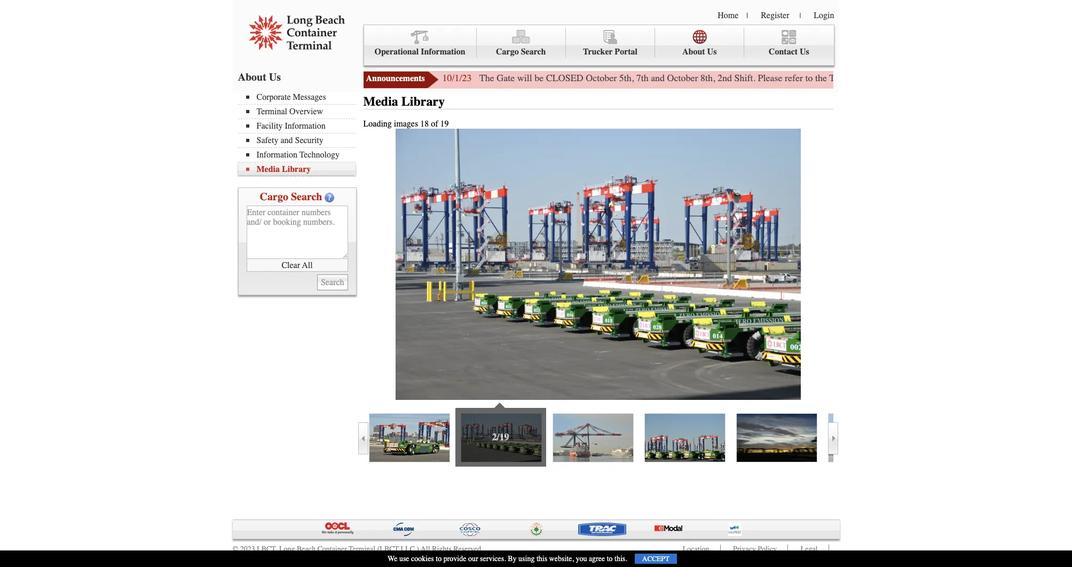 Task type: describe. For each thing, give the bounding box(es) containing it.
and inside corporate messages terminal overview facility information safety and security information technology media library
[[281, 136, 293, 145]]

please
[[758, 72, 783, 84]]

lbct,
[[257, 545, 277, 554]]

safety
[[257, 136, 279, 145]]

0 horizontal spatial to
[[436, 555, 442, 564]]

clear all
[[282, 260, 313, 270]]

home
[[718, 11, 739, 20]]

location
[[683, 545, 710, 554]]

2 for from the left
[[1028, 72, 1040, 84]]

accept button
[[635, 554, 677, 564]]

1 horizontal spatial to
[[607, 555, 613, 564]]

operational information
[[375, 47, 466, 57]]

2 the from the left
[[1042, 72, 1054, 84]]

privacy policy link
[[734, 545, 777, 554]]

week
[[1056, 72, 1073, 84]]

this.
[[615, 555, 628, 564]]

2023
[[240, 545, 255, 554]]

you
[[576, 555, 587, 564]]

0 vertical spatial media
[[364, 94, 398, 109]]

safety and security link
[[246, 136, 356, 145]]

1 vertical spatial information
[[285, 121, 326, 131]]

media library
[[364, 94, 445, 109]]

portal
[[615, 47, 638, 57]]

home link
[[718, 11, 739, 20]]

register
[[761, 11, 790, 20]]

facility
[[257, 121, 283, 131]]

facility information link
[[246, 121, 356, 131]]

cargo search link
[[477, 28, 566, 58]]

will
[[518, 72, 533, 84]]

media inside corporate messages terminal overview facility information safety and security information technology media library
[[257, 165, 280, 174]]

further
[[954, 72, 980, 84]]

2 horizontal spatial to
[[806, 72, 813, 84]]

truck
[[830, 72, 852, 84]]

operational information link
[[364, 28, 477, 58]]

reserved.
[[454, 545, 483, 554]]

location link
[[683, 545, 710, 554]]

terminal inside corporate messages terminal overview facility information safety and security information technology media library
[[257, 107, 287, 116]]

library inside corporate messages terminal overview facility information safety and security information technology media library
[[282, 165, 311, 174]]

accept
[[643, 555, 670, 563]]

us for contact us link
[[800, 47, 810, 57]]

contact
[[769, 47, 798, 57]]

1 vertical spatial search
[[291, 191, 322, 203]]

2 | from the left
[[800, 11, 802, 20]]

contact us link
[[745, 28, 834, 58]]

register link
[[761, 11, 790, 20]]

the
[[480, 72, 495, 84]]

1 | from the left
[[747, 11, 749, 20]]

our
[[469, 555, 479, 564]]

be
[[535, 72, 544, 84]]

technology
[[300, 150, 340, 160]]

trucker portal
[[583, 47, 638, 57]]

clear all button
[[247, 259, 348, 272]]

2nd
[[718, 72, 733, 84]]

we
[[388, 555, 398, 564]]

5th,
[[620, 72, 634, 84]]

privacy
[[734, 545, 756, 554]]

menu bar containing corporate messages
[[238, 91, 361, 177]]

1 the from the left
[[816, 72, 828, 84]]

2/19
[[492, 432, 509, 443]]

services.
[[480, 555, 506, 564]]

cargo inside 'menu bar'
[[496, 47, 519, 57]]

operational
[[375, 47, 419, 57]]

login link
[[814, 11, 835, 20]]

by
[[508, 555, 517, 564]]

policy
[[758, 545, 777, 554]]

media library link
[[246, 165, 356, 174]]

llc.)
[[401, 545, 419, 554]]

trucker
[[583, 47, 613, 57]]

closed
[[546, 72, 584, 84]]

1 for from the left
[[940, 72, 952, 84]]

0 vertical spatial information
[[421, 47, 466, 57]]

2 vertical spatial information
[[257, 150, 298, 160]]

contact us
[[769, 47, 810, 57]]



Task type: locate. For each thing, give the bounding box(es) containing it.
clear
[[282, 260, 300, 270]]

shift.
[[735, 72, 756, 84]]

agree
[[589, 555, 605, 564]]

|
[[747, 11, 749, 20], [800, 11, 802, 20]]

1 horizontal spatial us
[[708, 47, 717, 57]]

october left 8th,
[[668, 72, 699, 84]]

details
[[1001, 72, 1026, 84]]

1 october from the left
[[586, 72, 617, 84]]

| right home link
[[747, 11, 749, 20]]

october left 5th,
[[586, 72, 617, 84]]

information technology link
[[246, 150, 356, 160]]

2 horizontal spatial us
[[800, 47, 810, 57]]

cargo down "media library" link
[[260, 191, 288, 203]]

0 horizontal spatial about us
[[238, 71, 281, 83]]

search up be
[[521, 47, 546, 57]]

information up 10/1/23
[[421, 47, 466, 57]]

1 vertical spatial library
[[282, 165, 311, 174]]

1 horizontal spatial gate
[[855, 72, 873, 84]]

to down rights
[[436, 555, 442, 564]]

trucker portal link
[[566, 28, 656, 58]]

the left "truck"
[[816, 72, 828, 84]]

1 vertical spatial about us
[[238, 71, 281, 83]]

1 vertical spatial cargo
[[260, 191, 288, 203]]

gate
[[497, 72, 515, 84], [855, 72, 873, 84]]

7th
[[637, 72, 649, 84]]

0 horizontal spatial media
[[257, 165, 280, 174]]

legal
[[801, 545, 818, 554]]

about up corporate
[[238, 71, 267, 83]]

and right 7th
[[651, 72, 665, 84]]

corporate messages terminal overview facility information safety and security information technology media library
[[257, 92, 340, 174]]

gate
[[983, 72, 999, 84]]

1 horizontal spatial all
[[421, 545, 430, 554]]

and
[[651, 72, 665, 84], [281, 136, 293, 145]]

october
[[586, 72, 617, 84], [668, 72, 699, 84]]

1 horizontal spatial about us
[[683, 47, 717, 57]]

18
[[421, 119, 429, 129]]

for right details
[[1028, 72, 1040, 84]]

all up 'cookies'
[[421, 545, 430, 554]]

to
[[806, 72, 813, 84], [436, 555, 442, 564], [607, 555, 613, 564]]

0 vertical spatial search
[[521, 47, 546, 57]]

Enter container numbers and/ or booking numbers.  text field
[[247, 206, 348, 259]]

search down "media library" link
[[291, 191, 322, 203]]

1 horizontal spatial about
[[683, 47, 706, 57]]

cargo search down "media library" link
[[260, 191, 322, 203]]

and right safety
[[281, 136, 293, 145]]

terminal
[[257, 107, 287, 116], [349, 545, 376, 554]]

about us up corporate
[[238, 71, 281, 83]]

library up 18
[[402, 94, 445, 109]]

information down safety
[[257, 150, 298, 160]]

0 horizontal spatial the
[[816, 72, 828, 84]]

us for about us link
[[708, 47, 717, 57]]

about up 8th,
[[683, 47, 706, 57]]

19
[[440, 119, 449, 129]]

web
[[901, 72, 917, 84]]

all
[[302, 260, 313, 270], [421, 545, 430, 554]]

using
[[519, 555, 535, 564]]

0 vertical spatial cargo
[[496, 47, 519, 57]]

0 vertical spatial menu bar
[[364, 25, 835, 66]]

0 horizontal spatial all
[[302, 260, 313, 270]]

1 horizontal spatial library
[[402, 94, 445, 109]]

about us up 8th,
[[683, 47, 717, 57]]

0 horizontal spatial october
[[586, 72, 617, 84]]

legal link
[[801, 545, 818, 554]]

to left this.
[[607, 555, 613, 564]]

0 horizontal spatial search
[[291, 191, 322, 203]]

use
[[400, 555, 410, 564]]

1 vertical spatial menu bar
[[238, 91, 361, 177]]

the
[[816, 72, 828, 84], [1042, 72, 1054, 84]]

cargo search inside 'menu bar'
[[496, 47, 546, 57]]

0 horizontal spatial |
[[747, 11, 749, 20]]

| left login
[[800, 11, 802, 20]]

2 october from the left
[[668, 72, 699, 84]]

announcements
[[366, 74, 425, 83]]

1 vertical spatial and
[[281, 136, 293, 145]]

overview
[[290, 107, 323, 116]]

1 horizontal spatial october
[[668, 72, 699, 84]]

cookies
[[411, 555, 434, 564]]

0 vertical spatial cargo search
[[496, 47, 546, 57]]

1 horizontal spatial media
[[364, 94, 398, 109]]

images
[[394, 119, 418, 129]]

login
[[814, 11, 835, 20]]

©
[[233, 545, 238, 554]]

search inside 'menu bar'
[[521, 47, 546, 57]]

1 horizontal spatial for
[[1028, 72, 1040, 84]]

media down safety
[[257, 165, 280, 174]]

messages
[[293, 92, 326, 102]]

terminal overview link
[[246, 107, 356, 116]]

1 horizontal spatial |
[[800, 11, 802, 20]]

container
[[318, 545, 347, 554]]

cargo up will
[[496, 47, 519, 57]]

1 horizontal spatial cargo
[[496, 47, 519, 57]]

information
[[421, 47, 466, 57], [285, 121, 326, 131], [257, 150, 298, 160]]

terminal left '(lbct'
[[349, 545, 376, 554]]

0 horizontal spatial cargo search
[[260, 191, 322, 203]]

media
[[364, 94, 398, 109], [257, 165, 280, 174]]

gate right the
[[497, 72, 515, 84]]

website,
[[550, 555, 574, 564]]

0 vertical spatial and
[[651, 72, 665, 84]]

(lbct
[[378, 545, 399, 554]]

all inside button
[[302, 260, 313, 270]]

1 horizontal spatial the
[[1042, 72, 1054, 84]]

0 horizontal spatial for
[[940, 72, 952, 84]]

of
[[431, 119, 438, 129]]

security
[[295, 136, 324, 145]]

0 vertical spatial library
[[402, 94, 445, 109]]

0 vertical spatial terminal
[[257, 107, 287, 116]]

information down overview
[[285, 121, 326, 131]]

about
[[683, 47, 706, 57], [238, 71, 267, 83]]

loading
[[364, 119, 392, 129]]

library down the information technology link
[[282, 165, 311, 174]]

2 gate from the left
[[855, 72, 873, 84]]

1 vertical spatial all
[[421, 545, 430, 554]]

refer
[[785, 72, 804, 84]]

© 2023 lbct, long beach container terminal (lbct llc.) all rights reserved.
[[233, 545, 483, 554]]

menu bar containing operational information
[[364, 25, 835, 66]]

terminal down corporate
[[257, 107, 287, 116]]

0 horizontal spatial gate
[[497, 72, 515, 84]]

we use cookies to provide our services. by using this website, you agree to this.
[[388, 555, 628, 564]]

0 horizontal spatial menu bar
[[238, 91, 361, 177]]

1 horizontal spatial and
[[651, 72, 665, 84]]

1 gate from the left
[[497, 72, 515, 84]]

privacy policy
[[734, 545, 777, 554]]

0 horizontal spatial terminal
[[257, 107, 287, 116]]

1 vertical spatial cargo search
[[260, 191, 322, 203]]

1 horizontal spatial cargo search
[[496, 47, 546, 57]]

us
[[708, 47, 717, 57], [800, 47, 810, 57], [269, 71, 281, 83]]

0 horizontal spatial and
[[281, 136, 293, 145]]

loading images 18 of 19
[[364, 119, 449, 129]]

us up corporate
[[269, 71, 281, 83]]

0 horizontal spatial cargo
[[260, 191, 288, 203]]

provide
[[444, 555, 467, 564]]

1 horizontal spatial terminal
[[349, 545, 376, 554]]

page
[[920, 72, 938, 84]]

1 horizontal spatial search
[[521, 47, 546, 57]]

beach
[[297, 545, 316, 554]]

0 vertical spatial about
[[683, 47, 706, 57]]

0 vertical spatial about us
[[683, 47, 717, 57]]

for right the page on the top of page
[[940, 72, 952, 84]]

0 vertical spatial all
[[302, 260, 313, 270]]

us up 8th,
[[708, 47, 717, 57]]

all right clear
[[302, 260, 313, 270]]

0 horizontal spatial us
[[269, 71, 281, 83]]

8th,
[[701, 72, 716, 84]]

corporate messages link
[[246, 92, 356, 102]]

1 vertical spatial about
[[238, 71, 267, 83]]

hours
[[875, 72, 899, 84]]

rights
[[432, 545, 452, 554]]

cargo search up will
[[496, 47, 546, 57]]

the left week
[[1042, 72, 1054, 84]]

about us link
[[656, 28, 745, 58]]

1 vertical spatial media
[[257, 165, 280, 174]]

to right refer
[[806, 72, 813, 84]]

0 horizontal spatial about
[[238, 71, 267, 83]]

0 horizontal spatial library
[[282, 165, 311, 174]]

us right contact
[[800, 47, 810, 57]]

menu bar
[[364, 25, 835, 66], [238, 91, 361, 177]]

1 horizontal spatial menu bar
[[364, 25, 835, 66]]

cargo search
[[496, 47, 546, 57], [260, 191, 322, 203]]

this
[[537, 555, 548, 564]]

about inside about us link
[[683, 47, 706, 57]]

None submit
[[317, 275, 348, 291]]

gate right "truck"
[[855, 72, 873, 84]]

about us
[[683, 47, 717, 57], [238, 71, 281, 83]]

corporate
[[257, 92, 291, 102]]

10/1/23 the gate will be closed october 5th, 7th and october 8th, 2nd shift. please refer to the truck gate hours web page for further gate details for the week
[[443, 72, 1073, 84]]

media up loading
[[364, 94, 398, 109]]

10/1/23
[[443, 72, 472, 84]]

1 vertical spatial terminal
[[349, 545, 376, 554]]

long
[[279, 545, 295, 554]]



Task type: vqa. For each thing, say whether or not it's contained in the screenshot.
middle 'to'
yes



